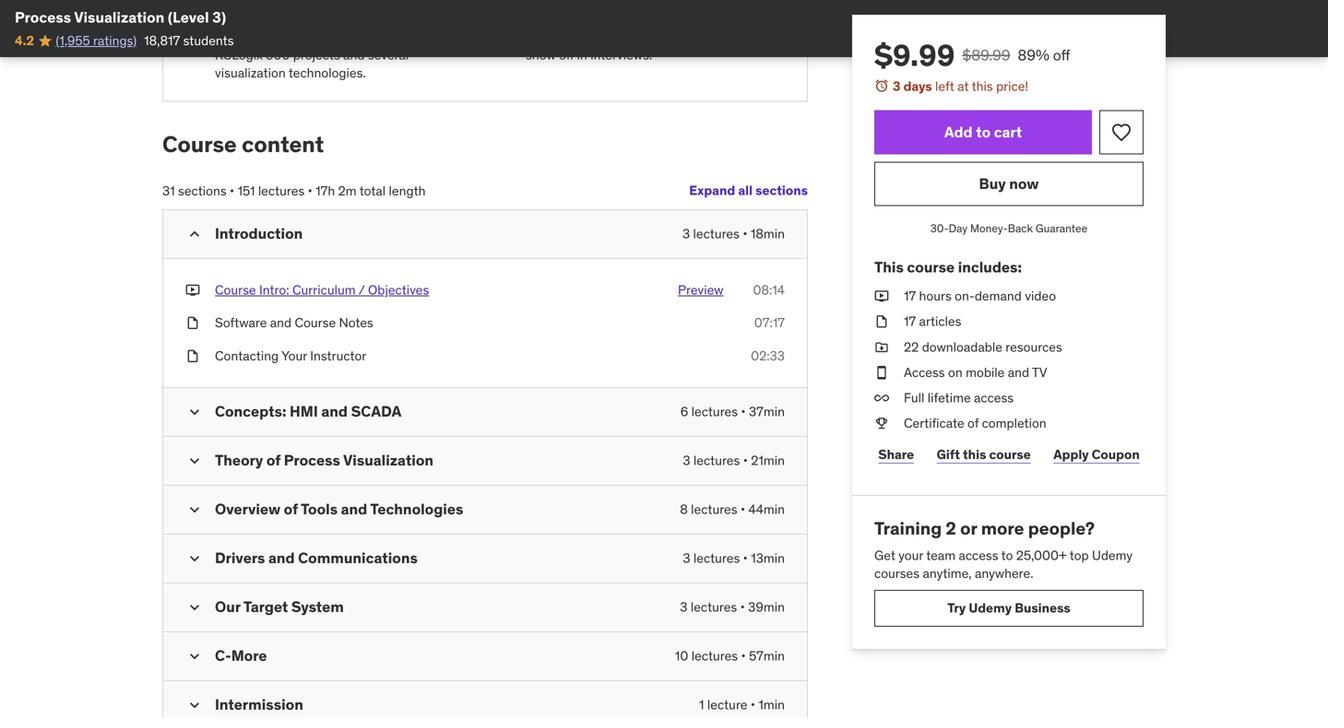 Task type: vqa. For each thing, say whether or not it's contained in the screenshot.


Task type: describe. For each thing, give the bounding box(es) containing it.
3 lectures • 13min
[[683, 550, 785, 567]]

$9.99
[[875, 37, 955, 74]]

introduction
[[215, 224, 303, 243]]

0 vertical spatial visualization
[[74, 8, 164, 27]]

try udemy business
[[948, 600, 1071, 617]]

buy
[[979, 174, 1006, 193]]

gift this course
[[937, 446, 1031, 463]]

18,817 students
[[144, 32, 234, 49]]

full lifetime access
[[904, 390, 1014, 406]]

0 vertical spatial this
[[972, 78, 993, 95]]

3 lectures • 18min
[[683, 226, 785, 242]]

17 hours on-demand video
[[904, 288, 1056, 305]]

3 lectures • 39min
[[680, 599, 785, 616]]

overview of tools and technologies
[[215, 500, 463, 519]]

30-day money-back guarantee
[[931, 222, 1088, 236]]

add to cart
[[945, 123, 1022, 142]]

preview button
[[649, 281, 724, 300]]

39min
[[748, 599, 785, 616]]

1 horizontal spatial xsmall image
[[875, 287, 889, 306]]

scada
[[351, 402, 402, 421]]

of for completion
[[968, 415, 979, 432]]

• for overview of tools and technologies
[[741, 501, 746, 518]]

anytime,
[[923, 566, 972, 582]]

2 sections from the left
[[178, 183, 227, 199]]

1 horizontal spatial course
[[990, 446, 1031, 463]]

and down intro:
[[270, 315, 292, 331]]

lectures for our target system
[[691, 599, 737, 616]]

amazing
[[624, 29, 682, 45]]

c-
[[215, 647, 231, 666]]

and inside "you'll know how to map data between rslogix 500 projects and several visualization technologies."
[[343, 47, 365, 63]]

visualization
[[215, 65, 286, 81]]

10 lectures • 57min
[[675, 648, 785, 665]]

and right tools
[[341, 500, 367, 519]]

2 vertical spatial course
[[295, 315, 336, 331]]

xsmall image for 22
[[875, 338, 889, 356]]

xsmall image left software
[[185, 314, 200, 332]]

1
[[699, 697, 704, 714]]

preview
[[678, 282, 724, 299]]

4 small image from the top
[[185, 696, 204, 715]]

0 vertical spatial course
[[907, 258, 955, 277]]

and right hmi
[[321, 402, 348, 421]]

• for drivers and communications
[[743, 550, 748, 567]]

08:14
[[753, 282, 785, 299]]

concepts:
[[215, 402, 286, 421]]

3 lectures • 21min
[[683, 452, 785, 469]]

/
[[359, 282, 365, 299]]

3)
[[212, 8, 226, 27]]

share
[[879, 446, 914, 463]]

days
[[904, 78, 932, 95]]

lectures for theory of process visualization
[[694, 452, 740, 469]]

get
[[875, 548, 896, 564]]

1 vertical spatial visualization
[[343, 451, 434, 470]]

lectures for overview of tools and technologies
[[691, 501, 738, 518]]

udemy inside training 2 or more people? get your team access to 25,000+ top udemy courses anytime, anywhere.
[[1092, 548, 1133, 564]]

and left 'tv'
[[1008, 364, 1030, 381]]

25,000+
[[1017, 548, 1067, 564]]

to inside button
[[976, 123, 991, 142]]

to inside the you'll have some amazing demo projects to show off in interviews.
[[771, 29, 782, 45]]

wishlist image
[[1111, 121, 1133, 144]]

small image for our
[[185, 599, 204, 617]]

17 for 17 hours on-demand video
[[904, 288, 916, 305]]

content
[[242, 130, 324, 158]]

3 for introduction
[[683, 226, 690, 242]]

lectures for introduction
[[693, 226, 740, 242]]

6 lectures • 37min
[[681, 404, 785, 420]]

system
[[291, 598, 344, 617]]

course intro: curriculum / objectives
[[215, 282, 429, 299]]

1 lecture • 1min
[[699, 697, 785, 714]]

151
[[238, 183, 255, 199]]

gift
[[937, 446, 960, 463]]

small image for theory
[[185, 452, 204, 470]]

89%
[[1018, 46, 1050, 65]]

access inside training 2 or more people? get your team access to 25,000+ top udemy courses anytime, anywhere.
[[959, 548, 999, 564]]

show
[[526, 47, 556, 63]]

buy now button
[[875, 162, 1144, 206]]

lectures for concepts: hmi and scada
[[692, 404, 738, 420]]

apply coupon
[[1054, 446, 1140, 463]]

total
[[360, 183, 386, 199]]

certificate
[[904, 415, 965, 432]]

course for course intro: curriculum / objectives
[[215, 282, 256, 299]]

day
[[949, 222, 968, 236]]

course for course content
[[162, 130, 237, 158]]

• for c-more
[[741, 648, 746, 665]]

22 downloadable resources
[[904, 339, 1063, 355]]

small image for concepts: hmi and scada
[[185, 403, 204, 422]]

• for concepts: hmi and scada
[[741, 404, 746, 420]]

our target system
[[215, 598, 344, 617]]

$89.99
[[963, 46, 1011, 65]]

• for intermission
[[751, 697, 756, 714]]

you'll for you'll know how to map data between rslogix 500 projects and several visualization technologies.
[[215, 29, 245, 45]]

communications
[[298, 549, 418, 568]]

• left 17h 2m
[[308, 183, 313, 199]]

training 2 or more people? get your team access to 25,000+ top udemy courses anytime, anywhere.
[[875, 518, 1133, 582]]

guarantee
[[1036, 222, 1088, 236]]

curriculum
[[292, 282, 356, 299]]

xsmall image left intro:
[[185, 281, 200, 300]]

contacting
[[215, 348, 279, 364]]

drivers and communications
[[215, 549, 418, 568]]

(1,955
[[56, 32, 90, 49]]

expand all sections
[[689, 182, 808, 199]]

c-more
[[215, 647, 267, 666]]

0 horizontal spatial xsmall image
[[185, 347, 200, 365]]

this
[[875, 258, 904, 277]]

course content
[[162, 130, 324, 158]]

expand
[[689, 182, 735, 199]]

projects inside the you'll have some amazing demo projects to show off in interviews.
[[721, 29, 768, 45]]

certificate of completion
[[904, 415, 1047, 432]]

hours
[[919, 288, 952, 305]]

17 for 17 articles
[[904, 313, 916, 330]]

objectives
[[368, 282, 429, 299]]

500
[[266, 47, 290, 63]]

have
[[559, 29, 587, 45]]

3 days left at this price!
[[893, 78, 1029, 95]]

buy now
[[979, 174, 1039, 193]]

downloadable
[[922, 339, 1003, 355]]

22
[[904, 339, 919, 355]]

44min
[[749, 501, 785, 518]]

3 right alarm icon
[[893, 78, 901, 95]]

several
[[368, 47, 409, 63]]



Task type: locate. For each thing, give the bounding box(es) containing it.
2 vertical spatial of
[[284, 500, 298, 519]]

1 vertical spatial course
[[990, 446, 1031, 463]]

xsmall image for you'll
[[185, 28, 200, 46]]

xsmall image
[[185, 28, 200, 46], [185, 281, 200, 300], [875, 313, 889, 331], [185, 314, 200, 332], [875, 338, 889, 356], [875, 364, 889, 382], [875, 389, 889, 407], [875, 415, 889, 433]]

alarm image
[[875, 78, 889, 93]]

1 you'll from the left
[[215, 29, 245, 45]]

xsmall image left 22
[[875, 338, 889, 356]]

1 vertical spatial this
[[963, 446, 987, 463]]

share button
[[875, 437, 918, 473]]

business
[[1015, 600, 1071, 617]]

access down or
[[959, 548, 999, 564]]

1 17 from the top
[[904, 288, 916, 305]]

course up hours
[[907, 258, 955, 277]]

full
[[904, 390, 925, 406]]

small image left concepts: at the bottom of page
[[185, 403, 204, 422]]

1 horizontal spatial process
[[284, 451, 340, 470]]

of right the theory
[[267, 451, 281, 470]]

lectures right 6
[[692, 404, 738, 420]]

how
[[282, 29, 306, 45]]

now
[[1010, 174, 1039, 193]]

try udemy business link
[[875, 591, 1144, 627]]

17 articles
[[904, 313, 962, 330]]

and down 'data'
[[343, 47, 365, 63]]

• left 1min at the bottom right of page
[[751, 697, 756, 714]]

lectures up 10 lectures • 57min
[[691, 599, 737, 616]]

(level
[[168, 8, 209, 27]]

or
[[960, 518, 977, 540]]

lectures left 21min
[[694, 452, 740, 469]]

course down the course intro: curriculum / objectives button
[[295, 315, 336, 331]]

left
[[936, 78, 955, 95]]

• left 44min
[[741, 501, 746, 518]]

some
[[590, 29, 621, 45]]

3 for theory of process visualization
[[683, 452, 691, 469]]

0 vertical spatial xsmall image
[[875, 287, 889, 306]]

drivers
[[215, 549, 265, 568]]

sections right 31
[[178, 183, 227, 199]]

add to cart button
[[875, 110, 1092, 155]]

team
[[926, 548, 956, 564]]

in
[[577, 47, 588, 63]]

you'll for you'll have some amazing demo projects to show off in interviews.
[[526, 29, 556, 45]]

3 down 8
[[683, 550, 691, 567]]

to left cart
[[976, 123, 991, 142]]

more
[[981, 518, 1025, 540]]

1 horizontal spatial you'll
[[526, 29, 556, 45]]

on
[[948, 364, 963, 381]]

0 horizontal spatial visualization
[[74, 8, 164, 27]]

know
[[248, 29, 279, 45]]

0 vertical spatial access
[[974, 390, 1014, 406]]

visualization down scada
[[343, 451, 434, 470]]

xsmall image for certificate
[[875, 415, 889, 433]]

0 vertical spatial course
[[162, 130, 237, 158]]

more
[[231, 647, 267, 666]]

1 horizontal spatial projects
[[721, 29, 768, 45]]

xsmall image for access
[[875, 364, 889, 382]]

cart
[[994, 123, 1022, 142]]

back
[[1008, 222, 1033, 236]]

2 small image from the top
[[185, 550, 204, 568]]

1 vertical spatial udemy
[[969, 600, 1012, 617]]

• for introduction
[[743, 226, 748, 242]]

xsmall image down this
[[875, 287, 889, 306]]

0 horizontal spatial udemy
[[969, 600, 1012, 617]]

3 up the 10 on the bottom right of the page
[[680, 599, 688, 616]]

sections right all
[[756, 182, 808, 199]]

xsmall image left access
[[875, 364, 889, 382]]

0 vertical spatial of
[[968, 415, 979, 432]]

includes:
[[958, 258, 1022, 277]]

30-
[[931, 222, 949, 236]]

this right gift
[[963, 446, 987, 463]]

0 horizontal spatial course
[[907, 258, 955, 277]]

lecture
[[708, 697, 748, 714]]

gift this course link
[[933, 437, 1035, 473]]

1 vertical spatial projects
[[293, 47, 340, 63]]

lectures down expand
[[693, 226, 740, 242]]

ratings)
[[93, 32, 137, 49]]

you'll up show
[[526, 29, 556, 45]]

of left tools
[[284, 500, 298, 519]]

tv
[[1032, 364, 1048, 381]]

you'll inside "you'll know how to map data between rslogix 500 projects and several visualization technologies."
[[215, 29, 245, 45]]

13min
[[751, 550, 785, 567]]

17h 2m
[[316, 183, 357, 199]]

3 small image from the top
[[185, 599, 204, 617]]

xsmall image
[[875, 287, 889, 306], [185, 347, 200, 365]]

xsmall image down (level
[[185, 28, 200, 46]]

0 horizontal spatial process
[[15, 8, 71, 27]]

small image for drivers
[[185, 550, 204, 568]]

of down full lifetime access
[[968, 415, 979, 432]]

1 horizontal spatial of
[[284, 500, 298, 519]]

small image for overview of tools and technologies
[[185, 501, 204, 519]]

31
[[162, 183, 175, 199]]

57min
[[749, 648, 785, 665]]

lectures right the 10 on the bottom right of the page
[[692, 648, 738, 665]]

projects inside "you'll know how to map data between rslogix 500 projects and several visualization technologies."
[[293, 47, 340, 63]]

6
[[681, 404, 689, 420]]

xsmall image left '17 articles'
[[875, 313, 889, 331]]

data
[[352, 29, 378, 45]]

3 for drivers and communications
[[683, 550, 691, 567]]

off inside the you'll have some amazing demo projects to show off in interviews.
[[559, 47, 574, 63]]

lectures for drivers and communications
[[694, 550, 740, 567]]

sections inside dropdown button
[[756, 182, 808, 199]]

2 you'll from the left
[[526, 29, 556, 45]]

projects up technologies.
[[293, 47, 340, 63]]

1 small image from the top
[[185, 452, 204, 470]]

4 small image from the top
[[185, 648, 204, 666]]

off right 89%
[[1053, 46, 1071, 65]]

• left the 39min
[[740, 599, 745, 616]]

18,817
[[144, 32, 180, 49]]

video
[[1025, 288, 1056, 305]]

process down concepts: hmi and scada
[[284, 451, 340, 470]]

off inside $9.99 $89.99 89% off
[[1053, 46, 1071, 65]]

you'll
[[215, 29, 245, 45], [526, 29, 556, 45]]

off left in
[[559, 47, 574, 63]]

this course includes:
[[875, 258, 1022, 277]]

overview
[[215, 500, 281, 519]]

target
[[243, 598, 288, 617]]

visualization up ratings)
[[74, 8, 164, 27]]

0 horizontal spatial sections
[[178, 183, 227, 199]]

• left 21min
[[743, 452, 748, 469]]

money-
[[971, 222, 1008, 236]]

anywhere.
[[975, 566, 1034, 582]]

top
[[1070, 548, 1089, 564]]

0 vertical spatial udemy
[[1092, 548, 1133, 564]]

small image left the intermission
[[185, 696, 204, 715]]

tools
[[301, 500, 338, 519]]

to up the anywhere.
[[1002, 548, 1013, 564]]

2 17 from the top
[[904, 313, 916, 330]]

course
[[162, 130, 237, 158], [215, 282, 256, 299], [295, 315, 336, 331]]

1 horizontal spatial visualization
[[343, 451, 434, 470]]

you'll inside the you'll have some amazing demo projects to show off in interviews.
[[526, 29, 556, 45]]

1 vertical spatial of
[[267, 451, 281, 470]]

at
[[958, 78, 969, 95]]

lectures right 8
[[691, 501, 738, 518]]

xsmall image left the full
[[875, 389, 889, 407]]

• for our target system
[[740, 599, 745, 616]]

intro:
[[259, 282, 289, 299]]

1 vertical spatial course
[[215, 282, 256, 299]]

small image left introduction
[[185, 225, 204, 244]]

udemy
[[1092, 548, 1133, 564], [969, 600, 1012, 617]]

small image for c-more
[[185, 648, 204, 666]]

• left 57min
[[741, 648, 746, 665]]

course down completion
[[990, 446, 1031, 463]]

concepts: hmi and scada
[[215, 402, 402, 421]]

access down mobile
[[974, 390, 1014, 406]]

of for tools
[[284, 500, 298, 519]]

interviews.
[[591, 47, 652, 63]]

1 vertical spatial process
[[284, 451, 340, 470]]

course intro: curriculum / objectives button
[[215, 281, 429, 300]]

17 up 22
[[904, 313, 916, 330]]

1 vertical spatial access
[[959, 548, 999, 564]]

expand all sections button
[[689, 173, 808, 210]]

3 for our target system
[[680, 599, 688, 616]]

lectures left 13min
[[694, 550, 740, 567]]

• left 37min
[[741, 404, 746, 420]]

0 horizontal spatial off
[[559, 47, 574, 63]]

1 sections from the left
[[756, 182, 808, 199]]

our
[[215, 598, 241, 617]]

3
[[893, 78, 901, 95], [683, 226, 690, 242], [683, 452, 691, 469], [683, 550, 691, 567], [680, 599, 688, 616]]

access on mobile and tv
[[904, 364, 1048, 381]]

1 vertical spatial 17
[[904, 313, 916, 330]]

process
[[15, 8, 71, 27], [284, 451, 340, 470]]

• left 18min on the right top of page
[[743, 226, 748, 242]]

17 left hours
[[904, 288, 916, 305]]

of for process
[[267, 451, 281, 470]]

small image left overview
[[185, 501, 204, 519]]

course up software
[[215, 282, 256, 299]]

1 vertical spatial xsmall image
[[185, 347, 200, 365]]

access
[[904, 364, 945, 381]]

xsmall image for full
[[875, 389, 889, 407]]

course up 31
[[162, 130, 237, 158]]

small image for introduction
[[185, 225, 204, 244]]

projects right the demo
[[721, 29, 768, 45]]

• left 13min
[[743, 550, 748, 567]]

17
[[904, 288, 916, 305], [904, 313, 916, 330]]

3 down 6
[[683, 452, 691, 469]]

0 horizontal spatial of
[[267, 451, 281, 470]]

this right 'at'
[[972, 78, 993, 95]]

0 vertical spatial process
[[15, 8, 71, 27]]

small image
[[185, 225, 204, 244], [185, 403, 204, 422], [185, 501, 204, 519], [185, 648, 204, 666]]

projects
[[721, 29, 768, 45], [293, 47, 340, 63]]

8 lectures • 44min
[[680, 501, 785, 518]]

to right 'how'
[[309, 29, 321, 45]]

to inside "you'll know how to map data between rslogix 500 projects and several visualization technologies."
[[309, 29, 321, 45]]

udemy right top
[[1092, 548, 1133, 564]]

process visualization (level 3)
[[15, 8, 226, 27]]

0 horizontal spatial projects
[[293, 47, 340, 63]]

theory of process visualization
[[215, 451, 434, 470]]

to right the demo
[[771, 29, 782, 45]]

course inside button
[[215, 282, 256, 299]]

rslogix
[[215, 47, 263, 63]]

apply
[[1054, 446, 1089, 463]]

to inside training 2 or more people? get your team access to 25,000+ top udemy courses anytime, anywhere.
[[1002, 548, 1013, 564]]

lifetime
[[928, 390, 971, 406]]

0 vertical spatial projects
[[721, 29, 768, 45]]

xsmall image up share
[[875, 415, 889, 433]]

21min
[[751, 452, 785, 469]]

lectures for c-more
[[692, 648, 738, 665]]

udemy right try
[[969, 600, 1012, 617]]

0 vertical spatial 17
[[904, 288, 916, 305]]

• for theory of process visualization
[[743, 452, 748, 469]]

demand
[[975, 288, 1022, 305]]

2 small image from the top
[[185, 403, 204, 422]]

completion
[[982, 415, 1047, 432]]

small image
[[185, 452, 204, 470], [185, 550, 204, 568], [185, 599, 204, 617], [185, 696, 204, 715]]

lectures right 151
[[258, 183, 305, 199]]

small image left c-
[[185, 648, 204, 666]]

your
[[899, 548, 924, 564]]

articles
[[919, 313, 962, 330]]

2 horizontal spatial of
[[968, 415, 979, 432]]

07:17
[[754, 315, 785, 331]]

•
[[230, 183, 235, 199], [308, 183, 313, 199], [743, 226, 748, 242], [741, 404, 746, 420], [743, 452, 748, 469], [741, 501, 746, 518], [743, 550, 748, 567], [740, 599, 745, 616], [741, 648, 746, 665], [751, 697, 756, 714]]

small image left our
[[185, 599, 204, 617]]

course
[[907, 258, 955, 277], [990, 446, 1031, 463]]

xsmall image for 17
[[875, 313, 889, 331]]

resources
[[1006, 339, 1063, 355]]

1min
[[759, 697, 785, 714]]

small image left the theory
[[185, 452, 204, 470]]

1 small image from the top
[[185, 225, 204, 244]]

small image left drivers
[[185, 550, 204, 568]]

courses
[[875, 566, 920, 582]]

1 horizontal spatial udemy
[[1092, 548, 1133, 564]]

(1,955 ratings)
[[56, 32, 137, 49]]

3 down expand
[[683, 226, 690, 242]]

1 horizontal spatial sections
[[756, 182, 808, 199]]

to
[[309, 29, 321, 45], [771, 29, 782, 45], [976, 123, 991, 142], [1002, 548, 1013, 564]]

3 small image from the top
[[185, 501, 204, 519]]

• left 151
[[230, 183, 235, 199]]

intermission
[[215, 696, 303, 714]]

0 horizontal spatial you'll
[[215, 29, 245, 45]]

you'll up rslogix
[[215, 29, 245, 45]]

process up 4.2
[[15, 8, 71, 27]]

1 horizontal spatial off
[[1053, 46, 1071, 65]]

and right drivers
[[268, 549, 295, 568]]

xsmall image left contacting
[[185, 347, 200, 365]]



